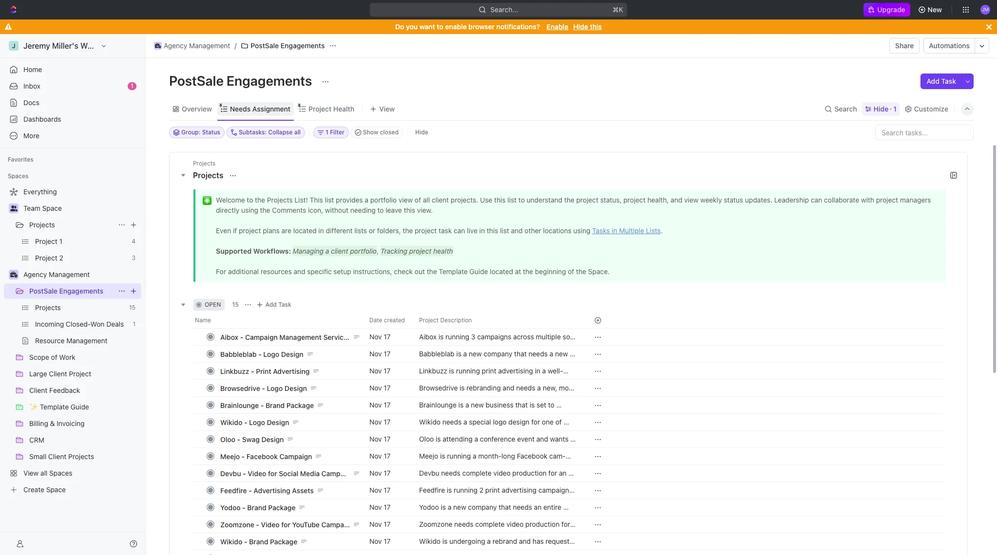 Task type: describe. For each thing, give the bounding box(es) containing it.
overview
[[182, 105, 212, 113]]

0 vertical spatial projects link
[[29, 217, 114, 233]]

tree inside the sidebar navigation
[[4, 184, 141, 498]]

wikido - logo design
[[220, 419, 289, 427]]

hide for hide 1
[[874, 105, 889, 113]]

spaces inside 'tree'
[[49, 470, 72, 478]]

overview link
[[180, 102, 212, 116]]

feedfire for feedfire - advertising assets
[[220, 487, 247, 495]]

package for yodoo - brand package
[[268, 504, 296, 512]]

social
[[279, 470, 298, 478]]

browsedrive for browsedrive is rebranding and needs a new, mod ern logo.
[[419, 384, 458, 392]]

crm
[[29, 436, 44, 445]]

docs link
[[4, 95, 141, 111]]

2 inside the project 2 link
[[59, 254, 63, 262]]

project for project health
[[309, 105, 332, 113]]

is for browsedrive
[[460, 384, 465, 392]]

upcoming
[[419, 478, 450, 487]]

everything
[[23, 188, 57, 196]]

Search tasks... text field
[[876, 125, 974, 140]]

special
[[469, 418, 491, 427]]

new,
[[543, 384, 557, 392]]

0 vertical spatial agency
[[164, 41, 187, 50]]

client feedback link
[[29, 383, 139, 399]]

0 horizontal spatial agency management link
[[23, 267, 139, 283]]

yodoo for yodoo is a new company that needs an entire brand package including logo design.
[[419, 504, 439, 512]]

✨ template guide
[[29, 403, 89, 412]]

0 vertical spatial add task button
[[921, 74, 962, 89]]

view all spaces link
[[4, 466, 139, 482]]

jeremy miller's workspace, , element
[[9, 41, 19, 51]]

⌘k
[[613, 5, 624, 14]]

linkbuzz for linkbuzz is running print advertising in a well- known magazine and needs content creation.
[[419, 367, 448, 375]]

oloo
[[220, 436, 235, 444]]

feedfire is running 2 print advertising campaigns and needs creation of the assets. button
[[413, 482, 583, 504]]

design
[[509, 418, 530, 427]]

of inside wikido needs a special logo design for one of their sub-brands.
[[556, 418, 562, 427]]

won
[[90, 320, 105, 329]]

client feedback
[[29, 387, 80, 395]]

zoomzone needs complete video production for a youtube campaign to increase brand awareness. button
[[413, 516, 583, 538]]

project health
[[309, 105, 355, 113]]

logo inside wikido needs a special logo design for one of their sub-brands.
[[493, 418, 507, 427]]

home
[[23, 65, 42, 74]]

feedfire - advertising assets
[[220, 487, 314, 495]]

needs assignment link
[[228, 102, 291, 116]]

date created
[[370, 317, 405, 324]]

wikido - logo design link
[[218, 416, 362, 430]]

logo for wikido
[[249, 419, 265, 427]]

yodoo is a new company that needs an entire brand package including logo design. button
[[413, 499, 583, 521]]

0 horizontal spatial task
[[278, 301, 291, 309]]

0 vertical spatial agency management link
[[152, 40, 233, 52]]

notifications?
[[497, 22, 540, 31]]

- for aibox - campaign management services
[[240, 333, 243, 342]]

1 vertical spatial add
[[266, 301, 277, 309]]

view for view
[[379, 105, 395, 113]]

docs
[[23, 98, 40, 107]]

management down the project 2 link
[[49, 271, 90, 279]]

large client project link
[[29, 367, 139, 382]]

view all spaces
[[23, 470, 72, 478]]

4
[[132, 238, 136, 245]]

j
[[12, 42, 15, 49]]

- for wikido - brand package
[[244, 538, 247, 546]]

share button
[[890, 38, 920, 54]]

1 horizontal spatial hide
[[574, 22, 588, 31]]

- for feedfire - advertising assets
[[249, 487, 252, 495]]

design for babbleblab - logo design
[[281, 350, 304, 359]]

0 vertical spatial task
[[942, 77, 957, 85]]

client for small
[[48, 453, 66, 461]]

advertising inside linkbuzz is running print advertising in a well- known magazine and needs content creation.
[[498, 367, 533, 375]]

brand for yodoo
[[247, 504, 267, 512]]

0 horizontal spatial postsale engagements link
[[29, 284, 114, 299]]

large client project
[[29, 370, 91, 378]]

and inside browsedrive is rebranding and needs a new, mod ern logo.
[[503, 384, 515, 392]]

subtasks:
[[239, 129, 267, 136]]

social
[[452, 478, 470, 487]]

1 horizontal spatial 15
[[232, 301, 239, 309]]

meejo - facebook campaign
[[220, 453, 312, 461]]

meejo - facebook campaign link
[[218, 450, 362, 464]]

campaigns
[[539, 487, 573, 495]]

an inside devbu needs complete video production for an upcoming social media campaign.
[[559, 469, 567, 478]]

1 vertical spatial projects link
[[35, 300, 125, 316]]

a inside linkbuzz is running print advertising in a well- known magazine and needs content creation.
[[542, 367, 546, 375]]

enable
[[547, 22, 569, 31]]

design for oloo - swag design
[[262, 436, 284, 444]]

1 horizontal spatial all
[[294, 129, 301, 136]]

print inside the feedfire is running 2 print advertising campaigns and needs creation of the assets.
[[486, 487, 500, 495]]

meejo
[[220, 453, 240, 461]]

production for campaign.
[[513, 469, 547, 478]]

the
[[490, 495, 500, 504]]

brand inside yodoo is a new company that needs an entire brand package including logo design.
[[419, 512, 438, 521]]

production for increase
[[526, 521, 560, 529]]

needs assignment
[[230, 105, 291, 113]]

collapse
[[268, 129, 293, 136]]

brand for brainlounge
[[266, 402, 285, 410]]

devbu needs complete video production for an upcoming social media campaign.
[[419, 469, 569, 487]]

jeremy
[[23, 41, 50, 50]]

enable
[[445, 22, 467, 31]]

- for wikido - logo design
[[244, 419, 247, 427]]

devbu - video for social media campaign link
[[218, 467, 362, 481]]

invoicing
[[57, 420, 85, 428]]

date created button
[[364, 313, 413, 329]]

youtube inside zoomzone needs complete video production for a youtube campaign to increase brand awareness.
[[419, 530, 446, 538]]

linkbuzz is running print advertising in a well- known magazine and needs content creation.
[[419, 367, 563, 384]]

filter
[[330, 129, 345, 136]]

needs inside yodoo is a new company that needs an entire brand package including logo design.
[[513, 504, 532, 512]]

zoomzone for zoomzone - video for youtube campaign
[[220, 521, 254, 529]]

1 filter
[[326, 129, 345, 136]]

crm link
[[29, 433, 139, 449]]

work
[[59, 353, 76, 362]]

0 vertical spatial add
[[927, 77, 940, 85]]

brand for wikido
[[249, 538, 268, 546]]

0 vertical spatial postsale
[[251, 41, 279, 50]]

babbleblab - logo design link
[[218, 347, 362, 362]]

browsedrive - logo design link
[[218, 382, 362, 396]]

jeremy miller's workspace
[[23, 41, 121, 50]]

browsedrive - logo design
[[220, 384, 307, 393]]

needs inside zoomzone needs complete video production for a youtube campaign to increase brand awareness.
[[454, 521, 474, 529]]

linkbuzz - print advertising link
[[218, 364, 362, 379]]

resource management
[[35, 337, 108, 345]]

one
[[542, 418, 554, 427]]

wikido for wikido - brand package
[[220, 538, 242, 546]]

print
[[256, 367, 271, 376]]

- for linkbuzz - print advertising
[[251, 367, 254, 376]]

business time image
[[155, 43, 161, 48]]

0 vertical spatial spaces
[[8, 173, 28, 180]]

video for increase
[[507, 521, 524, 529]]

1 inside project 1 link
[[59, 237, 62, 246]]

1 horizontal spatial agency management
[[164, 41, 230, 50]]

project health link
[[307, 102, 355, 116]]

devbu for devbu - video for social media campaign
[[220, 470, 241, 478]]

logo inside yodoo is a new company that needs an entire brand package including logo design.
[[498, 512, 512, 521]]

client for large
[[49, 370, 67, 378]]

babbleblab - logo design
[[220, 350, 304, 359]]

agency management inside the sidebar navigation
[[23, 271, 90, 279]]

projects inside "small client projects" link
[[68, 453, 94, 461]]

space for create space
[[46, 486, 66, 494]]

0 vertical spatial add task
[[927, 77, 957, 85]]

that
[[499, 504, 511, 512]]

miller's
[[52, 41, 78, 50]]

babbleblab
[[220, 350, 257, 359]]

- for meejo - facebook campaign
[[242, 453, 245, 461]]

feedback
[[49, 387, 80, 395]]

name
[[195, 317, 211, 324]]

for inside zoomzone needs complete video production for a youtube campaign to increase brand awareness.
[[562, 521, 570, 529]]

show closed button
[[351, 127, 403, 138]]

automations button
[[925, 39, 975, 53]]

team
[[23, 204, 40, 213]]

is for feedfire
[[447, 487, 452, 495]]

/
[[235, 41, 237, 50]]

projects down 'status'
[[193, 171, 225, 180]]

search
[[835, 105, 857, 113]]

yodoo for yodoo - brand package
[[220, 504, 241, 512]]

dashboards link
[[4, 112, 141, 127]]

projects up incoming
[[35, 304, 61, 312]]

zoomzone needs complete video production for a youtube campaign to increase brand awareness.
[[419, 521, 578, 538]]

complete for to
[[476, 521, 505, 529]]

video for devbu
[[248, 470, 266, 478]]

zoomzone for zoomzone needs complete video production for a youtube campaign to increase brand awareness.
[[419, 521, 453, 529]]

to inside zoomzone needs complete video production for a youtube campaign to increase brand awareness.
[[480, 530, 487, 538]]

management up scope of work link
[[66, 337, 108, 345]]

needs
[[230, 105, 251, 113]]

package for wikido - brand package
[[270, 538, 298, 546]]

logo.
[[431, 393, 447, 401]]

jm button
[[978, 2, 994, 18]]

0 vertical spatial postsale engagements link
[[239, 40, 327, 52]]

a inside browsedrive is rebranding and needs a new, mod ern logo.
[[537, 384, 541, 392]]

create space
[[23, 486, 66, 494]]

of inside the feedfire is running 2 print advertising campaigns and needs creation of the assets.
[[481, 495, 488, 504]]

oloo - swag design link
[[218, 433, 362, 447]]

1 vertical spatial add task button
[[254, 299, 295, 311]]

open
[[205, 301, 221, 309]]

all inside 'tree'
[[40, 470, 47, 478]]

do
[[395, 22, 404, 31]]

projects down the team space
[[29, 221, 55, 229]]

hide button
[[411, 127, 432, 138]]

project for project description
[[419, 317, 439, 324]]

brainlounge - brand package link
[[218, 399, 362, 413]]

resource
[[35, 337, 65, 345]]

brand inside zoomzone needs complete video production for a youtube campaign to increase brand awareness.
[[517, 530, 535, 538]]

name button
[[193, 313, 364, 329]]



Task type: locate. For each thing, give the bounding box(es) containing it.
2 vertical spatial postsale
[[29, 287, 57, 295]]

complete up increase
[[476, 521, 505, 529]]

view button
[[367, 98, 398, 120]]

add
[[927, 77, 940, 85], [266, 301, 277, 309]]

more
[[23, 132, 40, 140]]

2 vertical spatial package
[[270, 538, 298, 546]]

of inside the sidebar navigation
[[51, 353, 57, 362]]

feedfire - advertising assets link
[[218, 484, 362, 498]]

for inside wikido needs a special logo design for one of their sub-brands.
[[532, 418, 540, 427]]

video
[[248, 470, 266, 478], [261, 521, 280, 529]]

status
[[202, 129, 220, 136]]

to right want
[[437, 22, 444, 31]]

video for campaign.
[[494, 469, 511, 478]]

feedfire up yodoo - brand package
[[220, 487, 247, 495]]

0 horizontal spatial 15
[[129, 304, 136, 312]]

running for creation
[[454, 487, 478, 495]]

new button
[[914, 2, 948, 18]]

1 vertical spatial client
[[29, 387, 47, 395]]

customize button
[[902, 102, 952, 116]]

1 vertical spatial of
[[556, 418, 562, 427]]

2 up company
[[480, 487, 484, 495]]

view for view all spaces
[[23, 470, 39, 478]]

1 vertical spatial youtube
[[419, 530, 446, 538]]

design up brainlounge - brand package link
[[285, 384, 307, 393]]

hide for hide
[[415, 129, 428, 136]]

aibox - campaign management services link
[[218, 330, 362, 344]]

0 vertical spatial advertising
[[498, 367, 533, 375]]

1 filter button
[[314, 127, 349, 138]]

1 horizontal spatial postsale engagements link
[[239, 40, 327, 52]]

1 horizontal spatial youtube
[[419, 530, 446, 538]]

2 down project 1
[[59, 254, 63, 262]]

yodoo
[[419, 504, 439, 512], [220, 504, 241, 512]]

feedfire for feedfire is running 2 print advertising campaigns and needs creation of the assets.
[[419, 487, 445, 495]]

print up the
[[486, 487, 500, 495]]

entire
[[544, 504, 562, 512]]

0 vertical spatial view
[[379, 105, 395, 113]]

feedfire left social at the bottom of the page
[[419, 487, 445, 495]]

project
[[309, 105, 332, 113], [35, 237, 57, 246], [35, 254, 57, 262], [419, 317, 439, 324], [69, 370, 91, 378]]

a left new,
[[537, 384, 541, 392]]

management left /
[[189, 41, 230, 50]]

for inside devbu needs complete video production for an upcoming social media campaign.
[[549, 469, 557, 478]]

is inside the feedfire is running 2 print advertising campaigns and needs creation of the assets.
[[447, 487, 452, 495]]

campaign
[[245, 333, 278, 342], [280, 453, 312, 461], [322, 470, 354, 478], [322, 521, 354, 529]]

brand down zoomzone - video for youtube campaign
[[249, 538, 268, 546]]

hide inside "button"
[[415, 129, 428, 136]]

1 horizontal spatial devbu
[[419, 469, 440, 478]]

1 horizontal spatial to
[[480, 530, 487, 538]]

brand down feedfire - advertising assets
[[247, 504, 267, 512]]

0 horizontal spatial feedfire
[[220, 487, 247, 495]]

hide right search
[[874, 105, 889, 113]]

postsale engagements
[[251, 41, 325, 50], [169, 73, 315, 89], [29, 287, 103, 295]]

1 horizontal spatial agency management link
[[152, 40, 233, 52]]

zoomzone inside zoomzone needs complete video production for a youtube campaign to increase brand awareness.
[[419, 521, 453, 529]]

client
[[49, 370, 67, 378], [29, 387, 47, 395], [48, 453, 66, 461]]

rebranding
[[467, 384, 501, 392]]

jm
[[982, 6, 989, 12]]

- for yodoo - brand package
[[242, 504, 246, 512]]

engagements inside the sidebar navigation
[[59, 287, 103, 295]]

1 vertical spatial brand
[[247, 504, 267, 512]]

1 horizontal spatial browsedrive
[[419, 384, 458, 392]]

advertising up content
[[498, 367, 533, 375]]

0 vertical spatial agency management
[[164, 41, 230, 50]]

add up name dropdown button
[[266, 301, 277, 309]]

package up zoomzone - video for youtube campaign
[[268, 504, 296, 512]]

media
[[472, 478, 491, 487]]

assets
[[292, 487, 314, 495]]

business time image
[[10, 272, 17, 278]]

yodoo - brand package link
[[218, 501, 362, 515]]

zoomzone - video for youtube campaign
[[220, 521, 354, 529]]

wikido
[[419, 418, 441, 427], [220, 419, 242, 427], [220, 538, 242, 546]]

dashboards
[[23, 115, 61, 123]]

subtasks: collapse all
[[239, 129, 301, 136]]

devbu
[[419, 469, 440, 478], [220, 470, 241, 478]]

spaces down small client projects
[[49, 470, 72, 478]]

logo up linkbuzz - print advertising in the left of the page
[[263, 350, 279, 359]]

0 horizontal spatial spaces
[[8, 173, 28, 180]]

0 vertical spatial to
[[437, 22, 444, 31]]

for inside 'devbu - video for social media campaign' link
[[268, 470, 277, 478]]

1 vertical spatial 2
[[480, 487, 484, 495]]

project down scope of work link
[[69, 370, 91, 378]]

package up wikido - logo design link
[[287, 402, 314, 410]]

is inside browsedrive is rebranding and needs a new, mod ern logo.
[[460, 384, 465, 392]]

wikido up oloo
[[220, 419, 242, 427]]

1 horizontal spatial brand
[[517, 530, 535, 538]]

0 horizontal spatial devbu
[[220, 470, 241, 478]]

1 vertical spatial postsale engagements link
[[29, 284, 114, 299]]

for left one
[[532, 418, 540, 427]]

devbu inside devbu needs complete video production for an upcoming social media campaign.
[[419, 469, 440, 478]]

0 vertical spatial space
[[42, 204, 62, 213]]

complete for media
[[462, 469, 492, 478]]

feedfire inside the feedfire is running 2 print advertising campaigns and needs creation of the assets.
[[419, 487, 445, 495]]

hide right closed
[[415, 129, 428, 136]]

postsale inside 'tree'
[[29, 287, 57, 295]]

wikido - brand package link
[[218, 535, 362, 549]]

postsale engagements link up closed-
[[29, 284, 114, 299]]

zoomzone
[[419, 521, 453, 529], [220, 521, 254, 529]]

advertising up the browsedrive - logo design link
[[273, 367, 310, 376]]

2 horizontal spatial and
[[503, 384, 515, 392]]

is left social at the bottom of the page
[[447, 487, 452, 495]]

- for babbleblab - logo design
[[259, 350, 262, 359]]

sidebar navigation
[[0, 34, 148, 556]]

wikido - brand package
[[220, 538, 298, 546]]

yodoo inside yodoo - brand package link
[[220, 504, 241, 512]]

is up magazine
[[449, 367, 454, 375]]

a up awareness.
[[572, 521, 576, 529]]

inbox
[[23, 82, 40, 90]]

and inside the feedfire is running 2 print advertising campaigns and needs creation of the assets.
[[419, 495, 431, 504]]

company
[[468, 504, 497, 512]]

a inside yodoo is a new company that needs an entire brand package including logo design.
[[448, 504, 452, 512]]

complete inside devbu needs complete video production for an upcoming social media campaign.
[[462, 469, 492, 478]]

spaces down favorites button
[[8, 173, 28, 180]]

design
[[281, 350, 304, 359], [285, 384, 307, 393], [267, 419, 289, 427], [262, 436, 284, 444]]

browsedrive for browsedrive - logo design
[[220, 384, 260, 393]]

0 vertical spatial brand
[[419, 512, 438, 521]]

task
[[942, 77, 957, 85], [278, 301, 291, 309]]

needs inside wikido needs a special logo design for one of their sub-brands.
[[443, 418, 462, 427]]

1 vertical spatial an
[[534, 504, 542, 512]]

tree containing everything
[[4, 184, 141, 498]]

1 vertical spatial print
[[486, 487, 500, 495]]

2 horizontal spatial hide
[[874, 105, 889, 113]]

youtube down package
[[419, 530, 446, 538]]

complete
[[462, 469, 492, 478], [476, 521, 505, 529]]

needs
[[487, 376, 507, 384], [516, 384, 536, 392], [443, 418, 462, 427], [441, 469, 461, 478], [433, 495, 452, 504], [513, 504, 532, 512], [454, 521, 474, 529]]

projects link down team space link
[[29, 217, 114, 233]]

yodoo down feedfire - advertising assets
[[220, 504, 241, 512]]

1 vertical spatial advertising
[[502, 487, 537, 495]]

production inside zoomzone needs complete video production for a youtube campaign to increase brand awareness.
[[526, 521, 560, 529]]

client up client feedback
[[49, 370, 67, 378]]

a inside wikido needs a special logo design for one of their sub-brands.
[[464, 418, 467, 427]]

package inside yodoo - brand package link
[[268, 504, 296, 512]]

1 horizontal spatial yodoo
[[419, 504, 439, 512]]

and inside linkbuzz is running print advertising in a well- known magazine and needs content creation.
[[474, 376, 486, 384]]

needs inside the feedfire is running 2 print advertising campaigns and needs creation of the assets.
[[433, 495, 452, 504]]

video up wikido - brand package
[[261, 521, 280, 529]]

is for yodoo
[[441, 504, 446, 512]]

oloo - swag design
[[220, 436, 284, 444]]

0 horizontal spatial linkbuzz
[[220, 367, 249, 376]]

0 horizontal spatial to
[[437, 22, 444, 31]]

0 vertical spatial advertising
[[273, 367, 310, 376]]

is
[[449, 367, 454, 375], [460, 384, 465, 392], [447, 487, 452, 495], [441, 504, 446, 512]]

needs inside linkbuzz is running print advertising in a well- known magazine and needs content creation.
[[487, 376, 507, 384]]

complete inside zoomzone needs complete video production for a youtube campaign to increase brand awareness.
[[476, 521, 505, 529]]

projects down the group: status
[[193, 160, 216, 167]]

all up create space at left
[[40, 470, 47, 478]]

2 vertical spatial client
[[48, 453, 66, 461]]

1 horizontal spatial add
[[927, 77, 940, 85]]

linkbuzz inside linkbuzz is running print advertising in a well- known magazine and needs content creation.
[[419, 367, 448, 375]]

add task up name dropdown button
[[266, 301, 291, 309]]

brand down "browsedrive - logo design"
[[266, 402, 285, 410]]

project inside dropdown button
[[419, 317, 439, 324]]

creation.
[[534, 376, 562, 384]]

1 vertical spatial space
[[46, 486, 66, 494]]

0 horizontal spatial brand
[[419, 512, 438, 521]]

1 vertical spatial brand
[[517, 530, 535, 538]]

devbu down meejo in the bottom of the page
[[220, 470, 241, 478]]

add task button up customize
[[921, 74, 962, 89]]

- for zoomzone - video for youtube campaign
[[256, 521, 259, 529]]

add task up customize
[[927, 77, 957, 85]]

advertising
[[273, 367, 310, 376], [254, 487, 290, 495]]

is up package
[[441, 504, 446, 512]]

a inside zoomzone needs complete video production for a youtube campaign to increase brand awareness.
[[572, 521, 576, 529]]

0 horizontal spatial add task button
[[254, 299, 295, 311]]

1 vertical spatial logo
[[498, 512, 512, 521]]

0 horizontal spatial 2
[[59, 254, 63, 262]]

advertising up yodoo - brand package
[[254, 487, 290, 495]]

to down including
[[480, 530, 487, 538]]

2 horizontal spatial postsale
[[251, 41, 279, 50]]

view up create
[[23, 470, 39, 478]]

project left health
[[309, 105, 332, 113]]

production up 'campaign.' on the bottom
[[513, 469, 547, 478]]

1 vertical spatial add task
[[266, 301, 291, 309]]

space down view all spaces
[[46, 486, 66, 494]]

1 vertical spatial engagements
[[227, 73, 312, 89]]

video inside devbu needs complete video production for an upcoming social media campaign.
[[494, 469, 511, 478]]

- for brainlounge - brand package
[[261, 402, 264, 410]]

for up campaigns
[[549, 469, 557, 478]]

show
[[363, 129, 379, 136]]

is inside linkbuzz is running print advertising in a well- known magazine and needs content creation.
[[449, 367, 454, 375]]

of right one
[[556, 418, 562, 427]]

0 horizontal spatial add
[[266, 301, 277, 309]]

- for browsedrive - logo design
[[262, 384, 265, 393]]

agency
[[164, 41, 187, 50], [23, 271, 47, 279]]

1 vertical spatial complete
[[476, 521, 505, 529]]

1 vertical spatial view
[[23, 470, 39, 478]]

print up rebranding
[[482, 367, 497, 375]]

for up awareness.
[[562, 521, 570, 529]]

1 vertical spatial advertising
[[254, 487, 290, 495]]

1 vertical spatial package
[[268, 504, 296, 512]]

1 horizontal spatial linkbuzz
[[419, 367, 448, 375]]

1 horizontal spatial and
[[474, 376, 486, 384]]

1 horizontal spatial of
[[481, 495, 488, 504]]

projects down crm link
[[68, 453, 94, 461]]

view inside the sidebar navigation
[[23, 470, 39, 478]]

zoomzone down yodoo - brand package
[[220, 521, 254, 529]]

project down project 1
[[35, 254, 57, 262]]

0 horizontal spatial zoomzone
[[220, 521, 254, 529]]

project 1 link
[[35, 234, 128, 250]]

0 vertical spatial youtube
[[292, 521, 320, 529]]

brand
[[266, 402, 285, 410], [247, 504, 267, 512], [249, 538, 268, 546]]

favorites button
[[4, 154, 37, 166]]

assignment
[[253, 105, 291, 113]]

1 vertical spatial postsale engagements
[[169, 73, 315, 89]]

customize
[[915, 105, 949, 113]]

0 vertical spatial engagements
[[281, 41, 325, 50]]

postsale engagements inside the sidebar navigation
[[29, 287, 103, 295]]

and
[[474, 376, 486, 384], [503, 384, 515, 392], [419, 495, 431, 504]]

scope of work link
[[29, 350, 139, 366]]

yodoo - brand package
[[220, 504, 296, 512]]

design for wikido - logo design
[[267, 419, 289, 427]]

browsedrive inside browsedrive is rebranding and needs a new, mod ern logo.
[[419, 384, 458, 392]]

0 horizontal spatial yodoo
[[220, 504, 241, 512]]

0 vertical spatial hide
[[574, 22, 588, 31]]

running inside the feedfire is running 2 print advertising campaigns and needs creation of the assets.
[[454, 487, 478, 495]]

logo down that
[[498, 512, 512, 521]]

closed-
[[66, 320, 90, 329]]

running
[[456, 367, 480, 375], [454, 487, 478, 495]]

0 vertical spatial complete
[[462, 469, 492, 478]]

package inside brainlounge - brand package link
[[287, 402, 314, 410]]

1 horizontal spatial zoomzone
[[419, 521, 453, 529]]

1 inside 1 filter dropdown button
[[326, 129, 329, 136]]

all
[[294, 129, 301, 136], [40, 470, 47, 478]]

devbu up upcoming
[[419, 469, 440, 478]]

upgrade link
[[864, 3, 911, 17]]

brand down design. on the right bottom of page
[[517, 530, 535, 538]]

logo for babbleblab
[[263, 350, 279, 359]]

brainlounge - brand package
[[220, 402, 314, 410]]

2 vertical spatial brand
[[249, 538, 268, 546]]

1 horizontal spatial view
[[379, 105, 395, 113]]

✨ template guide link
[[29, 400, 139, 415]]

package for brainlounge - brand package
[[287, 402, 314, 410]]

0 horizontal spatial postsale
[[29, 287, 57, 295]]

production
[[513, 469, 547, 478], [526, 521, 560, 529]]

aibox
[[220, 333, 238, 342]]

youtube down yodoo - brand package link
[[292, 521, 320, 529]]

wikido inside wikido needs a special logo design for one of their sub-brands.
[[419, 418, 441, 427]]

wikido for wikido - logo design
[[220, 419, 242, 427]]

an left entire
[[534, 504, 542, 512]]

video up increase
[[507, 521, 524, 529]]

0 vertical spatial logo
[[263, 350, 279, 359]]

user group image
[[10, 206, 17, 212]]

1 horizontal spatial feedfire
[[419, 487, 445, 495]]

postsale engagements link right /
[[239, 40, 327, 52]]

0 vertical spatial client
[[49, 370, 67, 378]]

for left social
[[268, 470, 277, 478]]

package inside wikido - brand package link
[[270, 538, 298, 546]]

linkbuzz for linkbuzz - print advertising
[[220, 367, 249, 376]]

tree
[[4, 184, 141, 498]]

logo up brainlounge - brand package
[[267, 384, 283, 393]]

production up awareness.
[[526, 521, 560, 529]]

postsale up overview
[[169, 73, 224, 89]]

15 inside 'tree'
[[129, 304, 136, 312]]

video up 'campaign.' on the bottom
[[494, 469, 511, 478]]

space for team space
[[42, 204, 62, 213]]

- for oloo - swag design
[[237, 436, 240, 444]]

incoming closed-won deals link
[[35, 317, 129, 333]]

browsedrive up logo.
[[419, 384, 458, 392]]

advertising inside the feedfire is running 2 print advertising campaigns and needs creation of the assets.
[[502, 487, 537, 495]]

running up the creation
[[454, 487, 478, 495]]

content
[[508, 376, 532, 384]]

design for browsedrive - logo design
[[285, 384, 307, 393]]

view inside button
[[379, 105, 395, 113]]

1 horizontal spatial an
[[559, 469, 567, 478]]

a up package
[[448, 504, 452, 512]]

campaign.
[[493, 478, 526, 487]]

2 inside the feedfire is running 2 print advertising campaigns and needs creation of the assets.
[[480, 487, 484, 495]]

scope of work
[[29, 353, 76, 362]]

linkbuzz down babbleblab
[[220, 367, 249, 376]]

hide
[[574, 22, 588, 31], [874, 105, 889, 113], [415, 129, 428, 136]]

0 vertical spatial of
[[51, 353, 57, 362]]

yodoo inside yodoo is a new company that needs an entire brand package including logo design.
[[419, 504, 439, 512]]

resource management link
[[35, 333, 139, 349]]

for inside zoomzone - video for youtube campaign link
[[281, 521, 290, 529]]

postsale
[[251, 41, 279, 50], [169, 73, 224, 89], [29, 287, 57, 295]]

1 vertical spatial production
[[526, 521, 560, 529]]

0 vertical spatial postsale engagements
[[251, 41, 325, 50]]

agency right business time image at the left of the page
[[23, 271, 47, 279]]

is for linkbuzz
[[449, 367, 454, 375]]

an inside yodoo is a new company that needs an entire brand package including logo design.
[[534, 504, 542, 512]]

2 horizontal spatial of
[[556, 418, 562, 427]]

logo for browsedrive
[[267, 384, 283, 393]]

postsale engagements link
[[239, 40, 327, 52], [29, 284, 114, 299]]

team space
[[23, 204, 62, 213]]

agency management left /
[[164, 41, 230, 50]]

0 horizontal spatial add task
[[266, 301, 291, 309]]

video
[[494, 469, 511, 478], [507, 521, 524, 529]]

0 horizontal spatial agency
[[23, 271, 47, 279]]

of left the
[[481, 495, 488, 504]]

1 vertical spatial video
[[507, 521, 524, 529]]

1 vertical spatial all
[[40, 470, 47, 478]]

video for zoomzone
[[261, 521, 280, 529]]

production inside devbu needs complete video production for an upcoming social media campaign.
[[513, 469, 547, 478]]

yodoo is a new company that needs an entire brand package including logo design.
[[419, 504, 564, 521]]

running inside linkbuzz is running print advertising in a well- known magazine and needs content creation.
[[456, 367, 480, 375]]

view button
[[367, 102, 398, 116]]

of left work
[[51, 353, 57, 362]]

an
[[559, 469, 567, 478], [534, 504, 542, 512]]

search...
[[491, 5, 519, 14]]

0 horizontal spatial browsedrive
[[220, 384, 260, 393]]

space right the team
[[42, 204, 62, 213]]

1 horizontal spatial postsale
[[169, 73, 224, 89]]

task up customize
[[942, 77, 957, 85]]

logo left design
[[493, 418, 507, 427]]

0 vertical spatial package
[[287, 402, 314, 410]]

in
[[535, 367, 541, 375]]

0 horizontal spatial hide
[[415, 129, 428, 136]]

advertising up assets.
[[502, 487, 537, 495]]

agency management link left /
[[152, 40, 233, 52]]

add task
[[927, 77, 957, 85], [266, 301, 291, 309]]

well-
[[548, 367, 563, 375]]

small
[[29, 453, 46, 461]]

all right collapse
[[294, 129, 301, 136]]

agency management
[[164, 41, 230, 50], [23, 271, 90, 279]]

billing
[[29, 420, 48, 428]]

project for project 2
[[35, 254, 57, 262]]

add up customize
[[927, 77, 940, 85]]

aibox - campaign management services
[[220, 333, 351, 342]]

deals
[[106, 320, 124, 329]]

0 horizontal spatial youtube
[[292, 521, 320, 529]]

needs inside devbu needs complete video production for an upcoming social media campaign.
[[441, 469, 461, 478]]

brand left package
[[419, 512, 438, 521]]

1 vertical spatial to
[[480, 530, 487, 538]]

video inside zoomzone needs complete video production for a youtube campaign to increase brand awareness.
[[507, 521, 524, 529]]

1 vertical spatial spaces
[[49, 470, 72, 478]]

- for devbu - video for social media campaign
[[243, 470, 246, 478]]

2 vertical spatial hide
[[415, 129, 428, 136]]

agency right business time icon
[[164, 41, 187, 50]]

needs inside browsedrive is rebranding and needs a new, mod ern logo.
[[516, 384, 536, 392]]

2 vertical spatial logo
[[249, 419, 265, 427]]

create space link
[[4, 483, 139, 498]]

agency management link down the project 2 link
[[23, 267, 139, 283]]

complete up the media
[[462, 469, 492, 478]]

devbu - video for social media campaign
[[220, 470, 354, 478]]

campaign
[[448, 530, 479, 538]]

video down facebook
[[248, 470, 266, 478]]

design up meejo - facebook campaign
[[262, 436, 284, 444]]

project for project 1
[[35, 237, 57, 246]]

for up wikido - brand package link
[[281, 521, 290, 529]]

client down the large on the left bottom of the page
[[29, 387, 47, 395]]

✨
[[29, 403, 38, 412]]

agency inside the sidebar navigation
[[23, 271, 47, 279]]

is inside yodoo is a new company that needs an entire brand package including logo design.
[[441, 504, 446, 512]]

1 vertical spatial logo
[[267, 384, 283, 393]]

template
[[40, 403, 69, 412]]

devbu for devbu needs complete video production for an upcoming social media campaign.
[[419, 469, 440, 478]]

project left description
[[419, 317, 439, 324]]

more button
[[4, 128, 141, 144]]

0 vertical spatial logo
[[493, 418, 507, 427]]

1 horizontal spatial agency
[[164, 41, 187, 50]]

projects link up incoming closed-won deals
[[35, 300, 125, 316]]

print inside linkbuzz is running print advertising in a well- known magazine and needs content creation.
[[482, 367, 497, 375]]

1 vertical spatial agency management
[[23, 271, 90, 279]]

management up the babbleblab - logo design link
[[280, 333, 322, 342]]

browsedrive up brainlounge
[[220, 384, 260, 393]]

wikido for wikido needs a special logo design for one of their sub-brands.
[[419, 418, 441, 427]]

0 vertical spatial brand
[[266, 402, 285, 410]]

package down zoomzone - video for youtube campaign
[[270, 538, 298, 546]]

running for magazine
[[456, 367, 480, 375]]



Task type: vqa. For each thing, say whether or not it's contained in the screenshot.
the left 'Google'
no



